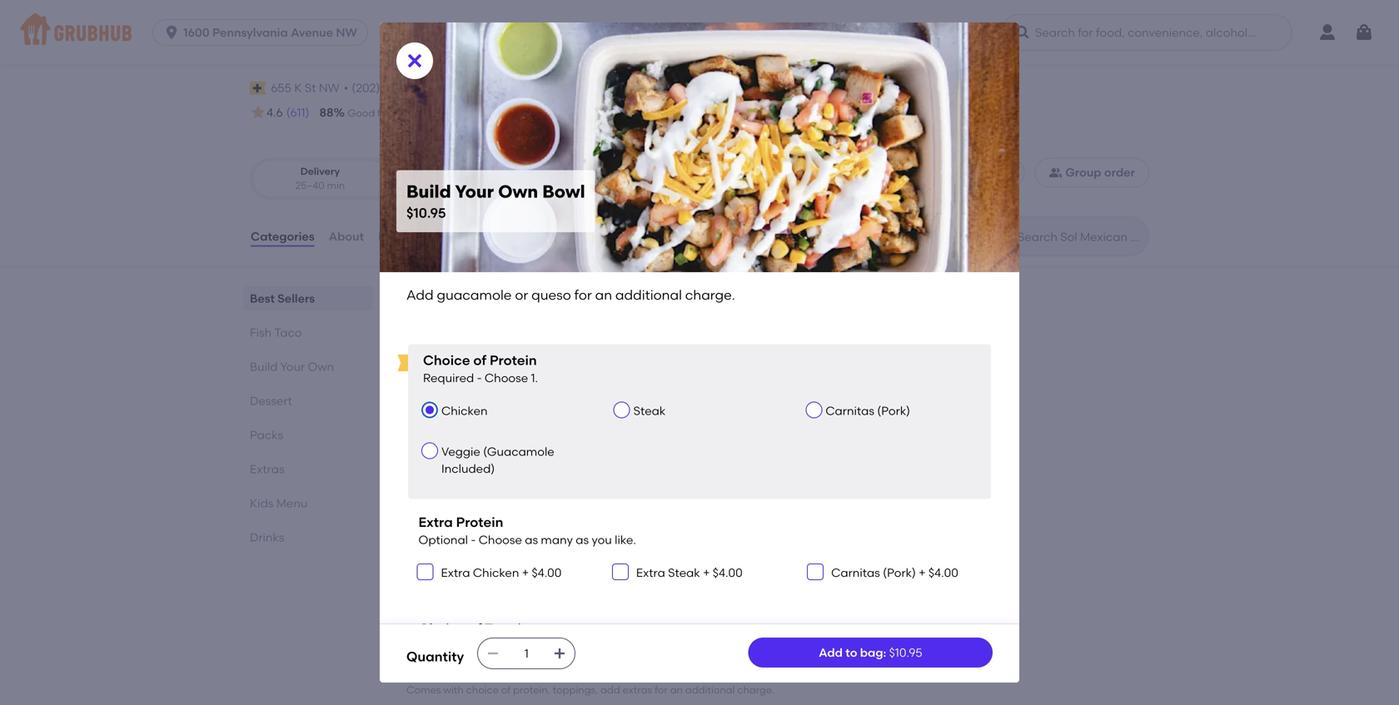 Task type: describe. For each thing, give the bounding box(es) containing it.
min inside "delivery 25–40 min"
[[327, 180, 345, 192]]

own for build your own comes with choice of protein, toppings, add extras for an additional charge.
[[498, 661, 538, 682]]

delivery 25–40 min
[[295, 165, 345, 192]]

1 horizontal spatial $10.95
[[889, 646, 922, 660]]

build for build your own bowl
[[418, 353, 447, 367]]

0 vertical spatial chicken
[[441, 404, 488, 418]]

schedule button
[[927, 158, 1025, 188]]

drinks
[[250, 531, 284, 545]]

extras
[[623, 684, 652, 696]]

build for build your own
[[250, 360, 278, 374]]

1600
[[183, 25, 210, 40]]

to
[[846, 646, 857, 660]]

protein,
[[513, 684, 550, 696]]

quantity
[[406, 649, 464, 665]]

protein inside "extra protein optional - choose as many as you like."
[[456, 514, 503, 531]]

fish taco button
[[410, 518, 770, 627]]

kids
[[250, 496, 274, 511]]

0 vertical spatial add guacamole or queso for an additional charge.
[[406, 287, 735, 303]]

good food
[[348, 107, 400, 119]]

svg image for extra chicken
[[420, 567, 430, 577]]

4.6
[[267, 105, 283, 120]]

build for build your own bowl $10.95
[[406, 181, 451, 202]]

0 vertical spatial taco
[[274, 326, 302, 340]]

search icon image
[[991, 227, 1011, 247]]

fish inside fish taco button
[[420, 530, 442, 544]]

1 vertical spatial taco
[[445, 479, 488, 500]]

your for build your own
[[280, 360, 305, 374]]

0 vertical spatial queso
[[531, 287, 571, 303]]

add to bag: $10.95
[[819, 646, 922, 660]]

0 vertical spatial guacamole
[[437, 287, 512, 303]]

88
[[319, 105, 334, 120]]

0.9
[[421, 180, 435, 192]]

svg image for extra steak
[[615, 567, 625, 577]]

build your own bowl $10.95
[[406, 181, 585, 221]]

• (202) 891-7914 • fees
[[344, 81, 467, 96]]

1 vertical spatial additional
[[418, 394, 476, 408]]

choose inside "extra protein optional - choose as many as you like."
[[479, 533, 522, 547]]

star icon image
[[250, 104, 267, 121]]

- inside choice of protein required - choose 1.
[[477, 371, 482, 385]]

food
[[377, 107, 400, 119]]

toppings
[[485, 621, 545, 637]]

add inside add guacamole or queso for an additional charge.
[[418, 377, 442, 391]]

nw for 655 k st nw
[[319, 81, 340, 95]]

fish taco image
[[645, 518, 770, 627]]

correct
[[561, 107, 598, 119]]

extra steak + $4.00
[[636, 566, 743, 580]]

7914
[[405, 81, 429, 95]]

fish taco inside fish taco button
[[420, 530, 473, 544]]

891-
[[383, 81, 405, 95]]

1 horizontal spatial •
[[432, 81, 437, 95]]

25–40
[[295, 180, 324, 192]]

dessert
[[250, 394, 292, 408]]

pickup 0.9 mi • 10–20 min
[[421, 165, 509, 192]]

1 vertical spatial charge.
[[479, 394, 522, 408]]

0 vertical spatial fish
[[250, 326, 272, 340]]

(guacamole
[[483, 445, 554, 459]]

best sellers for best
[[250, 292, 315, 306]]

group
[[1066, 165, 1102, 180]]

1 horizontal spatial additional
[[615, 287, 682, 303]]

guacamole inside add guacamole or queso for an additional charge.
[[445, 377, 510, 391]]

option group containing delivery 25–40 min
[[250, 158, 536, 200]]

about
[[329, 229, 364, 244]]

sol mexican grill logo image
[[1078, 0, 1136, 55]]

2 vertical spatial add
[[819, 646, 843, 660]]

an inside build your own comes with choice of protein, toppings, add extras for an additional charge.
[[670, 684, 683, 696]]

veggie (guacamole included)
[[441, 445, 554, 476]]

optional
[[419, 533, 468, 547]]

build your own bowl image
[[646, 338, 771, 447]]

bowl for build your own bowl
[[507, 353, 534, 367]]

sellers for fish taco
[[449, 287, 507, 309]]

82
[[413, 105, 427, 120]]

extra for steak
[[636, 566, 665, 580]]

time
[[458, 107, 480, 119]]

menu
[[276, 496, 308, 511]]

best sellers for fish
[[406, 287, 507, 309]]

0 vertical spatial an
[[595, 287, 612, 303]]

- inside "extra protein optional - choose as many as you like."
[[471, 533, 476, 547]]

order for correct order
[[601, 107, 627, 119]]

categories
[[251, 229, 315, 244]]

included)
[[441, 462, 495, 476]]

(202)
[[352, 81, 380, 95]]

mi
[[439, 180, 451, 192]]

choice
[[466, 684, 499, 696]]

+ for extra chicken
[[522, 566, 529, 580]]

$4.00 for extra steak + $4.00
[[713, 566, 743, 580]]

comes
[[406, 684, 441, 696]]

pennsylvania
[[212, 25, 288, 40]]

bag:
[[860, 646, 886, 660]]

many
[[541, 533, 573, 547]]

extra for chicken
[[441, 566, 470, 580]]

own for build your own bowl
[[477, 353, 504, 367]]

on
[[441, 107, 455, 119]]

delivery
[[482, 107, 520, 119]]

0 vertical spatial or
[[515, 287, 528, 303]]

1 as from the left
[[525, 533, 538, 547]]

1 vertical spatial an
[[582, 377, 597, 391]]

1 vertical spatial fish
[[406, 479, 441, 500]]

+ for extra steak
[[703, 566, 710, 580]]

with
[[443, 684, 464, 696]]

veggie
[[441, 445, 480, 459]]

own for build your own bowl $10.95
[[498, 181, 538, 202]]

your for build your own bowl $10.95
[[455, 181, 494, 202]]

group order
[[1066, 165, 1135, 180]]

• inside pickup 0.9 mi • 10–20 min
[[454, 180, 458, 192]]

correct order
[[561, 107, 627, 119]]

grill
[[395, 40, 443, 68]]

reviews
[[378, 229, 425, 244]]

svg image for 1600 pennsylvania avenue nw
[[163, 24, 180, 41]]

like.
[[615, 533, 636, 547]]

of for protein
[[473, 352, 486, 369]]

k
[[294, 81, 302, 95]]

kids menu
[[250, 496, 308, 511]]

fees
[[441, 82, 467, 96]]



Task type: locate. For each thing, give the bounding box(es) containing it.
$4.00 for carnitas (pork) + $4.00
[[929, 566, 958, 580]]

for
[[574, 287, 592, 303], [564, 377, 579, 391], [655, 684, 668, 696]]

2 horizontal spatial charge.
[[737, 684, 775, 696]]

best sellers up build your own bowl
[[406, 287, 507, 309]]

of up required
[[473, 352, 486, 369]]

own inside build your own bowl $10.95
[[498, 181, 538, 202]]

0 vertical spatial nw
[[336, 25, 357, 40]]

of for toppings
[[469, 621, 482, 637]]

85
[[533, 105, 547, 120]]

0 vertical spatial fish taco
[[250, 326, 302, 340]]

0 horizontal spatial +
[[522, 566, 529, 580]]

schedule
[[958, 165, 1011, 180]]

1 vertical spatial guacamole
[[445, 377, 510, 391]]

svg image down optional at the bottom
[[420, 567, 430, 577]]

of inside build your own comes with choice of protein, toppings, add extras for an additional charge.
[[501, 684, 511, 696]]

(202) 891-7914 button
[[352, 80, 429, 97]]

fish
[[250, 326, 272, 340], [406, 479, 441, 500], [420, 530, 442, 544]]

1 horizontal spatial -
[[477, 371, 482, 385]]

2 vertical spatial fish taco
[[420, 530, 473, 544]]

nw inside button
[[319, 81, 340, 95]]

as left many
[[525, 533, 538, 547]]

2 vertical spatial charge.
[[737, 684, 775, 696]]

bowl up 1. at left
[[507, 353, 534, 367]]

3 + from the left
[[919, 566, 926, 580]]

svg image
[[163, 24, 180, 41], [420, 567, 430, 577], [615, 567, 625, 577], [487, 647, 500, 660]]

taco up extra chicken + $4.00
[[445, 530, 473, 544]]

of left the toppings
[[469, 621, 482, 637]]

fish taco up extra chicken + $4.00
[[420, 530, 473, 544]]

build your own
[[250, 360, 334, 374]]

• right 7914
[[432, 81, 437, 95]]

0 vertical spatial steak
[[634, 404, 666, 418]]

min right 10–20
[[491, 180, 509, 192]]

order right group
[[1104, 165, 1135, 180]]

taco
[[274, 326, 302, 340], [445, 479, 488, 500], [445, 530, 473, 544]]

additional
[[615, 287, 682, 303], [418, 394, 476, 408], [685, 684, 735, 696]]

1 horizontal spatial sellers
[[449, 287, 507, 309]]

your up dessert at the left bottom of the page
[[280, 360, 305, 374]]

people icon image
[[1049, 166, 1062, 179]]

0 vertical spatial charge.
[[685, 287, 735, 303]]

choice for choice of protein required - choose 1.
[[423, 352, 470, 369]]

1 horizontal spatial best
[[406, 287, 445, 309]]

add down reviews button
[[406, 287, 434, 303]]

0 horizontal spatial bowl
[[507, 353, 534, 367]]

min inside pickup 0.9 mi • 10–20 min
[[491, 180, 509, 192]]

toppings,
[[553, 684, 598, 696]]

subscription pass image
[[250, 81, 267, 95]]

own
[[498, 181, 538, 202], [477, 353, 504, 367], [308, 360, 334, 374], [498, 661, 538, 682]]

build for build your own comes with choice of protein, toppings, add extras for an additional charge.
[[406, 661, 451, 682]]

mexican
[[291, 40, 389, 68]]

best sellers
[[406, 287, 507, 309], [250, 292, 315, 306]]

(pork)
[[877, 404, 910, 418], [883, 566, 916, 580]]

+ for carnitas (pork)
[[919, 566, 926, 580]]

guacamole
[[437, 287, 512, 303], [445, 377, 510, 391]]

fish up the build your own in the left of the page
[[250, 326, 272, 340]]

protein up 1. at left
[[490, 352, 537, 369]]

protein inside choice of protein required - choose 1.
[[490, 352, 537, 369]]

svg image
[[1354, 22, 1374, 42], [1014, 24, 1031, 41], [405, 51, 425, 71], [941, 166, 954, 179], [811, 567, 821, 577], [553, 647, 567, 660]]

0 horizontal spatial sellers
[[278, 292, 315, 306]]

extra protein optional - choose as many as you like.
[[419, 514, 636, 547]]

1 vertical spatial carnitas
[[831, 566, 880, 580]]

avenue
[[291, 25, 333, 40]]

1 horizontal spatial $4.00
[[713, 566, 743, 580]]

carnitas for carnitas (pork) + $4.00
[[831, 566, 880, 580]]

your down pickup
[[455, 181, 494, 202]]

reviews button
[[377, 207, 425, 267]]

choice up required
[[423, 352, 470, 369]]

nw for 1600 pennsylvania avenue nw
[[336, 25, 357, 40]]

+
[[522, 566, 529, 580], [703, 566, 710, 580], [919, 566, 926, 580]]

add guacamole or queso for an additional charge.
[[406, 287, 735, 303], [418, 377, 597, 408]]

as
[[525, 533, 538, 547], [576, 533, 589, 547]]

carnitas
[[826, 404, 874, 418], [831, 566, 880, 580]]

0 horizontal spatial as
[[525, 533, 538, 547]]

choice for choice of toppings
[[419, 621, 466, 637]]

build inside build your own comes with choice of protein, toppings, add extras for an additional charge.
[[406, 661, 451, 682]]

$10.95 down 0.9
[[406, 205, 446, 221]]

add
[[406, 287, 434, 303], [418, 377, 442, 391], [819, 646, 843, 660]]

build up the comes
[[406, 661, 451, 682]]

655 k st nw button
[[270, 79, 340, 97]]

bowl for build your own bowl $10.95
[[542, 181, 585, 202]]

protein up optional at the bottom
[[456, 514, 503, 531]]

3 $4.00 from the left
[[929, 566, 958, 580]]

carnitas for carnitas (pork)
[[826, 404, 874, 418]]

choice inside choice of protein required - choose 1.
[[423, 352, 470, 369]]

1 + from the left
[[522, 566, 529, 580]]

$10.95 inside build your own bowl $10.95
[[406, 205, 446, 221]]

1600 pennsylvania avenue nw
[[183, 25, 357, 40]]

best sellers down categories button
[[250, 292, 315, 306]]

build your own comes with choice of protein, toppings, add extras for an additional charge.
[[406, 661, 775, 696]]

best down reviews button
[[406, 287, 445, 309]]

nw up sol mexican grill at the top of the page
[[336, 25, 357, 40]]

sellers for best sellers
[[278, 292, 315, 306]]

Search Sol Mexican Grill search field
[[1016, 229, 1144, 245]]

choice of toppings
[[419, 621, 545, 637]]

order right correct
[[601, 107, 627, 119]]

2 vertical spatial fish
[[420, 530, 442, 544]]

1 vertical spatial choice
[[419, 621, 466, 637]]

fish up optional at the bottom
[[406, 479, 441, 500]]

sol
[[250, 40, 286, 68]]

2 horizontal spatial $4.00
[[929, 566, 958, 580]]

0 vertical spatial additional
[[615, 287, 682, 303]]

0 horizontal spatial steak
[[634, 404, 666, 418]]

$4.00 for extra chicken + $4.00
[[532, 566, 562, 580]]

2 vertical spatial an
[[670, 684, 683, 696]]

or up build your own bowl
[[515, 287, 528, 303]]

1 horizontal spatial order
[[1104, 165, 1135, 180]]

charge. inside build your own comes with choice of protein, toppings, add extras for an additional charge.
[[737, 684, 775, 696]]

1 vertical spatial or
[[512, 377, 524, 391]]

1 vertical spatial (pork)
[[883, 566, 916, 580]]

svg image inside 1600 pennsylvania avenue nw button
[[163, 24, 180, 41]]

best down categories button
[[250, 292, 275, 306]]

pickup
[[448, 165, 482, 177]]

additional inside build your own comes with choice of protein, toppings, add extras for an additional charge.
[[685, 684, 735, 696]]

1 vertical spatial queso
[[527, 377, 561, 391]]

as left you
[[576, 533, 589, 547]]

build up required
[[418, 353, 447, 367]]

1 vertical spatial order
[[1104, 165, 1135, 180]]

1 min from the left
[[327, 180, 345, 192]]

1600 pennsylvania avenue nw button
[[153, 19, 375, 46]]

0 horizontal spatial $4.00
[[532, 566, 562, 580]]

0 horizontal spatial min
[[327, 180, 345, 192]]

0 vertical spatial bowl
[[542, 181, 585, 202]]

0 vertical spatial -
[[477, 371, 482, 385]]

nw right st
[[319, 81, 340, 95]]

chicken down "extra protein optional - choose as many as you like."
[[473, 566, 519, 580]]

2 as from the left
[[576, 533, 589, 547]]

on time delivery
[[441, 107, 520, 119]]

svg image down choice of toppings
[[487, 647, 500, 660]]

2 vertical spatial taco
[[445, 530, 473, 544]]

nw
[[336, 25, 357, 40], [319, 81, 340, 95]]

2 vertical spatial additional
[[685, 684, 735, 696]]

0 vertical spatial (pork)
[[877, 404, 910, 418]]

0 horizontal spatial order
[[601, 107, 627, 119]]

extras
[[250, 462, 284, 476]]

guacamole up build your own bowl
[[437, 287, 512, 303]]

choose up extra chicken + $4.00
[[479, 533, 522, 547]]

- down build your own bowl
[[477, 371, 482, 385]]

extra inside "extra protein optional - choose as many as you like."
[[419, 514, 453, 531]]

1 vertical spatial choose
[[479, 533, 522, 547]]

your up required
[[449, 353, 475, 367]]

1 vertical spatial -
[[471, 533, 476, 547]]

10–20
[[461, 180, 488, 192]]

best
[[406, 287, 445, 309], [250, 292, 275, 306]]

fees button
[[440, 80, 468, 98]]

extra for protein
[[419, 514, 453, 531]]

1 vertical spatial fish taco
[[406, 479, 488, 500]]

1 vertical spatial protein
[[456, 514, 503, 531]]

fish taco
[[250, 326, 302, 340], [406, 479, 488, 500], [420, 530, 473, 544]]

option group
[[250, 158, 536, 200]]

- right optional at the bottom
[[471, 533, 476, 547]]

choose inside choice of protein required - choose 1.
[[485, 371, 528, 385]]

•
[[344, 81, 348, 95], [432, 81, 437, 95], [454, 180, 458, 192]]

2 min from the left
[[491, 180, 509, 192]]

nw inside button
[[336, 25, 357, 40]]

0 horizontal spatial •
[[344, 81, 348, 95]]

0 horizontal spatial $10.95
[[406, 205, 446, 221]]

1 vertical spatial nw
[[319, 81, 340, 95]]

bowl down correct
[[542, 181, 585, 202]]

sellers up build your own bowl
[[449, 287, 507, 309]]

build inside build your own bowl $10.95
[[406, 181, 451, 202]]

sol mexican grill
[[250, 40, 443, 68]]

of inside choice of protein required - choose 1.
[[473, 352, 486, 369]]

choose left 1. at left
[[485, 371, 528, 385]]

extra chicken + $4.00
[[441, 566, 562, 580]]

order
[[601, 107, 627, 119], [1104, 165, 1135, 180]]

1 vertical spatial $10.95
[[889, 646, 922, 660]]

for inside add guacamole or queso for an additional charge.
[[564, 377, 579, 391]]

choice
[[423, 352, 470, 369], [419, 621, 466, 637]]

2 vertical spatial of
[[501, 684, 511, 696]]

svg image inside schedule button
[[941, 166, 954, 179]]

taco inside button
[[445, 530, 473, 544]]

your up choice
[[455, 661, 494, 682]]

min down delivery at the top left
[[327, 180, 345, 192]]

1 horizontal spatial +
[[703, 566, 710, 580]]

taco down included)
[[445, 479, 488, 500]]

add down build your own bowl
[[418, 377, 442, 391]]

carnitas (pork)
[[826, 404, 910, 418]]

or
[[515, 287, 528, 303], [512, 377, 524, 391]]

1 vertical spatial bowl
[[507, 353, 534, 367]]

• right 'mi'
[[454, 180, 458, 192]]

your inside build your own bowl $10.95
[[455, 181, 494, 202]]

(pork) for carnitas (pork) + $4.00
[[883, 566, 916, 580]]

st
[[305, 81, 316, 95]]

min
[[327, 180, 345, 192], [491, 180, 509, 192]]

add left to
[[819, 646, 843, 660]]

1 horizontal spatial charge.
[[685, 287, 735, 303]]

1 vertical spatial steak
[[668, 566, 700, 580]]

your for build your own comes with choice of protein, toppings, add extras for an additional charge.
[[455, 661, 494, 682]]

fish taco up the build your own in the left of the page
[[250, 326, 302, 340]]

choose
[[485, 371, 528, 385], [479, 533, 522, 547]]

655
[[271, 81, 291, 95]]

best for best
[[250, 292, 275, 306]]

your for build your own bowl
[[449, 353, 475, 367]]

choice of protein required - choose 1.
[[423, 352, 538, 385]]

2 horizontal spatial +
[[919, 566, 926, 580]]

carnitas (pork) + $4.00
[[831, 566, 958, 580]]

build
[[406, 181, 451, 202], [418, 353, 447, 367], [250, 360, 278, 374], [406, 661, 451, 682]]

1 vertical spatial add guacamole or queso for an additional charge.
[[418, 377, 597, 408]]

or left 1. at left
[[512, 377, 524, 391]]

0 horizontal spatial best sellers
[[250, 292, 315, 306]]

2 horizontal spatial •
[[454, 180, 458, 192]]

required
[[423, 371, 474, 385]]

-
[[477, 371, 482, 385], [471, 533, 476, 547]]

655 k st nw
[[271, 81, 340, 95]]

0 vertical spatial of
[[473, 352, 486, 369]]

1 horizontal spatial min
[[491, 180, 509, 192]]

guacamole down build your own bowl
[[445, 377, 510, 391]]

group order button
[[1035, 158, 1149, 188]]

$10.95
[[406, 205, 446, 221], [889, 646, 922, 660]]

• left (202)
[[344, 81, 348, 95]]

2 + from the left
[[703, 566, 710, 580]]

sellers down categories button
[[278, 292, 315, 306]]

1 vertical spatial for
[[564, 377, 579, 391]]

0 horizontal spatial -
[[471, 533, 476, 547]]

(pork) for carnitas (pork)
[[877, 404, 910, 418]]

or inside add guacamole or queso for an additional charge.
[[512, 377, 524, 391]]

fish down included)
[[420, 530, 442, 544]]

0 vertical spatial carnitas
[[826, 404, 874, 418]]

for inside build your own comes with choice of protein, toppings, add extras for an additional charge.
[[655, 684, 668, 696]]

add
[[601, 684, 620, 696]]

$10.95 right bag:
[[889, 646, 922, 660]]

0 vertical spatial choice
[[423, 352, 470, 369]]

protein
[[490, 352, 537, 369], [456, 514, 503, 531]]

1 horizontal spatial as
[[576, 533, 589, 547]]

1 horizontal spatial steak
[[668, 566, 700, 580]]

1 $4.00 from the left
[[532, 566, 562, 580]]

order for group order
[[1104, 165, 1135, 180]]

2 horizontal spatial additional
[[685, 684, 735, 696]]

order inside button
[[1104, 165, 1135, 180]]

best for fish
[[406, 287, 445, 309]]

0 horizontal spatial additional
[[418, 394, 476, 408]]

build your own bowl
[[418, 353, 534, 367]]

sellers
[[449, 287, 507, 309], [278, 292, 315, 306]]

of right choice
[[501, 684, 511, 696]]

1.
[[531, 371, 538, 385]]

delivery
[[300, 165, 340, 177]]

good
[[348, 107, 375, 119]]

0 horizontal spatial best
[[250, 292, 275, 306]]

build up dessert at the left bottom of the page
[[250, 360, 278, 374]]

choice up 'quantity' at the bottom left
[[419, 621, 466, 637]]

fish taco down included)
[[406, 479, 488, 500]]

own for build your own
[[308, 360, 334, 374]]

1 horizontal spatial best sellers
[[406, 287, 507, 309]]

your inside build your own comes with choice of protein, toppings, add extras for an additional charge.
[[455, 661, 494, 682]]

0 vertical spatial choose
[[485, 371, 528, 385]]

0 vertical spatial order
[[601, 107, 627, 119]]

svg image down like.
[[615, 567, 625, 577]]

steak
[[634, 404, 666, 418], [668, 566, 700, 580]]

2 $4.00 from the left
[[713, 566, 743, 580]]

about button
[[328, 207, 365, 267]]

taco up the build your own in the left of the page
[[274, 326, 302, 340]]

extra
[[419, 514, 453, 531], [441, 566, 470, 580], [636, 566, 665, 580]]

main navigation navigation
[[0, 0, 1399, 65]]

0 vertical spatial for
[[574, 287, 592, 303]]

own inside build your own comes with choice of protein, toppings, add extras for an additional charge.
[[498, 661, 538, 682]]

bowl inside build your own bowl $10.95
[[542, 181, 585, 202]]

(611)
[[286, 105, 309, 120]]

categories button
[[250, 207, 315, 267]]

1 vertical spatial of
[[469, 621, 482, 637]]

packs
[[250, 428, 283, 442]]

1 horizontal spatial bowl
[[542, 181, 585, 202]]

$4.00
[[532, 566, 562, 580], [713, 566, 743, 580], [929, 566, 958, 580]]

0 vertical spatial add
[[406, 287, 434, 303]]

Input item quantity number field
[[508, 639, 545, 669]]

you
[[592, 533, 612, 547]]

0 vertical spatial $10.95
[[406, 205, 446, 221]]

2 vertical spatial for
[[655, 684, 668, 696]]

build down pickup
[[406, 181, 451, 202]]

chicken down required
[[441, 404, 488, 418]]

0 vertical spatial protein
[[490, 352, 537, 369]]

1 vertical spatial chicken
[[473, 566, 519, 580]]

svg image left 1600
[[163, 24, 180, 41]]

1 vertical spatial add
[[418, 377, 442, 391]]

0 horizontal spatial charge.
[[479, 394, 522, 408]]



Task type: vqa. For each thing, say whether or not it's contained in the screenshot.
the Romaine in the Romaine lettuce and mixed greens, Kalamata olives, tomatoes, bell peppers, onions, basil, feta cheese comes with Greek dressing. (Big Portion, Feeds 2 people)
no



